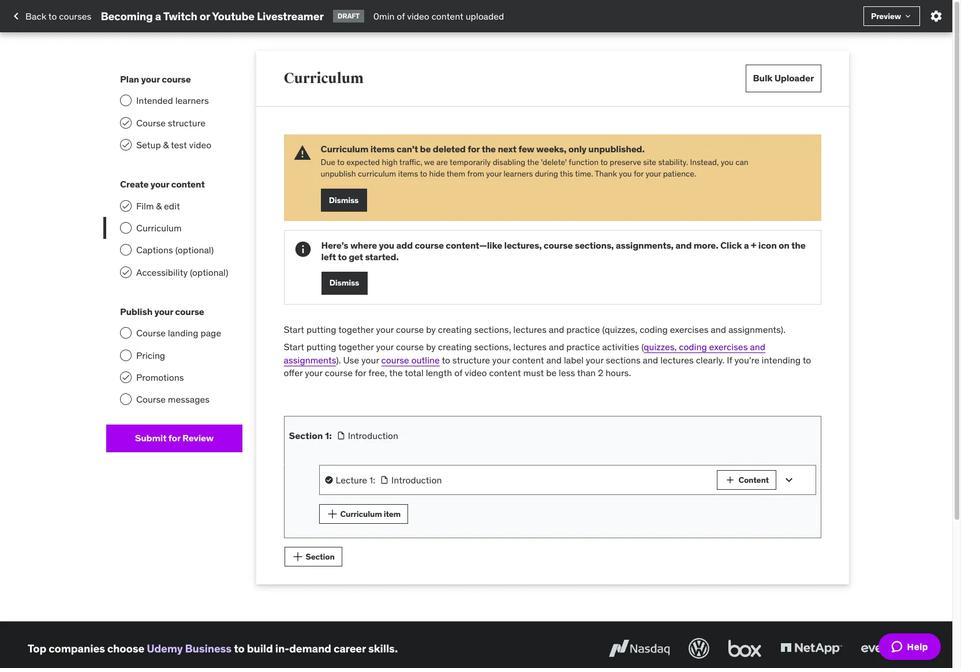 Task type: vqa. For each thing, say whether or not it's contained in the screenshot.
first 'Completed' element from the bottom
yes



Task type: locate. For each thing, give the bounding box(es) containing it.
1 by from the top
[[426, 324, 436, 335]]

the right on
[[792, 240, 806, 251]]

2 vertical spatial course
[[136, 394, 166, 406]]

start for start putting together your course by creating sections, lectures and practice activities (
[[284, 341, 304, 353]]

on
[[779, 240, 790, 251]]

1 putting from the top
[[307, 324, 336, 335]]

3 completed element from the top
[[120, 200, 132, 212]]

new curriculum item image
[[324, 506, 340, 523], [289, 549, 306, 566]]

incomplete image inside intended learners link
[[120, 95, 132, 106]]

dismiss down unpublish in the top left of the page
[[329, 195, 359, 206]]

incomplete image inside course messages link
[[120, 394, 132, 406]]

a left +
[[744, 240, 749, 251]]

completed element for setup
[[120, 139, 132, 151]]

new curriculum item image inside curriculum item button
[[324, 506, 340, 523]]

completed element down plan
[[120, 117, 132, 129]]

1 vertical spatial incomplete image
[[120, 350, 132, 361]]

captions (optional) link
[[106, 239, 242, 261]]

incomplete image
[[120, 328, 132, 339], [120, 350, 132, 361], [120, 394, 132, 406]]

1 vertical spatial start
[[284, 341, 304, 353]]

content
[[432, 10, 464, 22], [171, 179, 205, 190], [512, 354, 544, 366], [489, 367, 521, 379]]

course for course landing page
[[136, 328, 166, 339]]

learners
[[175, 95, 209, 106], [504, 168, 533, 179]]

be left less
[[546, 367, 557, 379]]

0 vertical spatial coding
[[640, 324, 668, 335]]

becoming
[[101, 9, 153, 23]]

incomplete image down publish
[[120, 328, 132, 339]]

0 vertical spatial start
[[284, 324, 304, 335]]

and up if you're intending to offer your course for free, the total length of video content must be less than 2 hours.
[[549, 341, 564, 353]]

2 together from the top
[[338, 341, 374, 353]]

0 vertical spatial be
[[420, 143, 431, 155]]

completed image left film
[[121, 201, 130, 210]]

course for course structure
[[136, 117, 166, 129]]

1 horizontal spatial video
[[407, 10, 429, 22]]

(optional) down captions (optional)
[[190, 267, 228, 278]]

1 incomplete image from the top
[[120, 95, 132, 106]]

1 vertical spatial putting
[[307, 341, 336, 353]]

coding up quizzes,
[[640, 324, 668, 335]]

incomplete image left captions at the left top of page
[[120, 244, 132, 256]]

0 horizontal spatial you
[[379, 240, 394, 251]]

to left get
[[338, 251, 347, 262]]

& left test
[[163, 139, 169, 151]]

lectures up quizzes, coding exercises and assignments
[[513, 324, 547, 335]]

xsmall image right lecture 1:
[[380, 476, 389, 485]]

incomplete image down plan
[[120, 95, 132, 106]]

messages
[[168, 394, 210, 406]]

section button
[[284, 548, 342, 567]]

1 horizontal spatial you
[[619, 168, 632, 179]]

completed image inside promotions link
[[121, 373, 130, 382]]

to right intending
[[803, 354, 811, 366]]

uploaded
[[466, 10, 504, 22]]

choose
[[107, 642, 144, 656]]

2 practice from the top
[[567, 341, 600, 353]]

new curriculum item image for curriculum item
[[324, 506, 340, 523]]

to up length
[[442, 354, 450, 366]]

(optional)
[[175, 244, 214, 256], [190, 267, 228, 278]]

completed image inside film & edit link
[[121, 201, 130, 210]]

1 vertical spatial incomplete image
[[120, 222, 132, 234]]

practice for (quizzes,
[[567, 324, 600, 335]]

curriculum
[[284, 69, 364, 87], [321, 143, 369, 155], [136, 222, 182, 234], [340, 509, 382, 520]]

course up "setup"
[[136, 117, 166, 129]]

and up you're
[[750, 341, 766, 353]]

during
[[535, 168, 558, 179]]

section for section
[[306, 552, 335, 562]]

completed element inside film & edit link
[[120, 200, 132, 212]]

completed element inside the setup & test video link
[[120, 139, 132, 151]]

xsmall image
[[904, 12, 913, 21], [324, 476, 333, 485]]

1 course from the top
[[136, 117, 166, 129]]

xsmall image right section 1:
[[336, 431, 346, 441]]

xsmall image
[[336, 431, 346, 441], [380, 476, 389, 485]]

1 vertical spatial completed image
[[121, 201, 130, 210]]

1 horizontal spatial 1:
[[370, 475, 375, 486]]

creating up length
[[438, 341, 472, 353]]

0 horizontal spatial learners
[[175, 95, 209, 106]]

pricing
[[136, 350, 165, 361]]

courses
[[59, 10, 91, 22]]

content left uploaded
[[432, 10, 464, 22]]

0 vertical spatial exercises
[[670, 324, 709, 335]]

2 by from the top
[[426, 341, 436, 353]]

1 vertical spatial sections,
[[474, 324, 511, 335]]

sections, for (quizzes,
[[474, 324, 511, 335]]

introduction left the edit icon
[[348, 430, 398, 442]]

2 completed image from the top
[[121, 201, 130, 210]]

(optional) up "accessibility (optional)"
[[175, 244, 214, 256]]

& left edit
[[156, 200, 162, 212]]

together
[[338, 324, 374, 335], [338, 341, 374, 353]]

2 completed image from the top
[[121, 268, 130, 277]]

this
[[560, 168, 573, 179]]

3 completed image from the top
[[121, 373, 130, 382]]

assignments
[[284, 354, 336, 366]]

2 creating from the top
[[438, 341, 472, 353]]

0 horizontal spatial &
[[156, 200, 162, 212]]

incomplete image inside 'curriculum' link
[[120, 222, 132, 234]]

course for course messages
[[136, 394, 166, 406]]

course outline link
[[381, 354, 440, 366]]

1 together from the top
[[338, 324, 374, 335]]

0 vertical spatial (optional)
[[175, 244, 214, 256]]

temporarily
[[450, 157, 491, 168]]

them
[[447, 168, 465, 179]]

sections, left assignments,
[[575, 240, 614, 251]]

3 incomplete image from the top
[[120, 394, 132, 406]]

putting
[[307, 324, 336, 335], [307, 341, 336, 353]]

0 horizontal spatial items
[[371, 143, 395, 155]]

by
[[426, 324, 436, 335], [426, 341, 436, 353]]

completed image down plan
[[121, 118, 130, 127]]

preview
[[871, 11, 901, 21]]

you down the preserve
[[619, 168, 632, 179]]

2 vertical spatial sections,
[[474, 341, 511, 353]]

can
[[736, 157, 749, 168]]

1 horizontal spatial xsmall image
[[380, 476, 389, 485]]

netapp image
[[778, 636, 845, 662]]

1 vertical spatial new curriculum item image
[[289, 549, 306, 566]]

2 vertical spatial incomplete image
[[120, 244, 132, 256]]

incomplete image for intended learners
[[120, 95, 132, 106]]

1 vertical spatial items
[[398, 168, 418, 179]]

& inside film & edit link
[[156, 200, 162, 212]]

0 vertical spatial of
[[397, 10, 405, 22]]

1 vertical spatial 1:
[[370, 475, 375, 486]]

course messages link
[[106, 389, 242, 411]]

for up temporarily
[[468, 143, 480, 155]]

video right 0min
[[407, 10, 429, 22]]

content inside if you're intending to offer your course for free, the total length of video content must be less than 2 hours.
[[489, 367, 521, 379]]

1 practice from the top
[[567, 324, 600, 335]]

1 horizontal spatial be
[[546, 367, 557, 379]]

1 completed element from the top
[[120, 117, 132, 129]]

2 horizontal spatial video
[[465, 367, 487, 379]]

course up pricing
[[136, 328, 166, 339]]

and up the label
[[549, 324, 564, 335]]

we
[[424, 157, 435, 168]]

lectures down quizzes,
[[661, 354, 694, 366]]

be up 'we'
[[420, 143, 431, 155]]

edit
[[164, 200, 180, 212]]

activities
[[602, 341, 639, 353]]

1 vertical spatial completed image
[[121, 268, 130, 277]]

together for start putting together your course by creating sections, lectures and practice activities (
[[338, 341, 374, 353]]

completed image
[[121, 118, 130, 127], [121, 268, 130, 277]]

completed image for accessibility (optional)
[[121, 268, 130, 277]]

0 vertical spatial you
[[721, 157, 734, 168]]

completed element left promotions
[[120, 372, 132, 383]]

you left add
[[379, 240, 394, 251]]

1 vertical spatial section
[[306, 552, 335, 562]]

to down 'we'
[[420, 168, 427, 179]]

if
[[727, 354, 732, 366]]

incomplete image for curriculum
[[120, 222, 132, 234]]

0 vertical spatial putting
[[307, 324, 336, 335]]

0 vertical spatial dismiss
[[329, 195, 359, 206]]

creating up start putting together your course by creating sections, lectures and practice activities (
[[438, 324, 472, 335]]

1 vertical spatial creating
[[438, 341, 472, 353]]

0 vertical spatial practice
[[567, 324, 600, 335]]

dismiss button down get
[[321, 272, 368, 295]]

livestreamer
[[257, 9, 324, 23]]

incomplete image for course messages
[[120, 394, 132, 406]]

0 vertical spatial sections,
[[575, 240, 614, 251]]

quizzes,
[[644, 341, 677, 353]]

2 start from the top
[[284, 341, 304, 353]]

completed image inside course structure link
[[121, 118, 130, 127]]

and
[[676, 240, 692, 251], [549, 324, 564, 335], [711, 324, 726, 335], [549, 341, 564, 353], [750, 341, 766, 353], [546, 354, 562, 366], [643, 354, 658, 366]]

1 horizontal spatial a
[[744, 240, 749, 251]]

you inside here's where you add course content—like lectures, course sections, assignments, and more. click a + icon on the left to get started.
[[379, 240, 394, 251]]

1 creating from the top
[[438, 324, 472, 335]]

to inside if you're intending to offer your course for free, the total length of video content must be less than 2 hours.
[[803, 354, 811, 366]]

draft
[[338, 11, 360, 20]]

content up must
[[512, 354, 544, 366]]

1 vertical spatial of
[[454, 367, 463, 379]]

the
[[482, 143, 496, 155], [527, 157, 539, 168], [792, 240, 806, 251], [389, 367, 403, 379]]

& inside the setup & test video link
[[163, 139, 169, 151]]

submit for review
[[135, 433, 214, 444]]

lectures for (quizzes,
[[513, 324, 547, 335]]

completed element left the accessibility
[[120, 267, 132, 278]]

content down quizzes, coding exercises and assignments
[[489, 367, 521, 379]]

1 vertical spatial coding
[[679, 341, 707, 353]]

0 vertical spatial 1:
[[325, 430, 332, 442]]

incomplete image left course messages
[[120, 394, 132, 406]]

and left more.
[[676, 240, 692, 251]]

learners down disabling
[[504, 168, 533, 179]]

0 vertical spatial &
[[163, 139, 169, 151]]

curriculum item button
[[319, 505, 408, 524]]

or
[[200, 9, 210, 23]]

completed image for setup
[[121, 140, 130, 150]]

completed element left "setup"
[[120, 139, 132, 151]]

and up less
[[546, 354, 562, 366]]

free,
[[369, 367, 387, 379]]

new curriculum item image for section
[[289, 549, 306, 566]]

you left can
[[721, 157, 734, 168]]

to up unpublish in the top left of the page
[[337, 157, 345, 168]]

section 1:
[[289, 430, 332, 442]]

must
[[523, 367, 544, 379]]

exercises up if
[[709, 341, 748, 353]]

completed element inside accessibility (optional) link
[[120, 267, 132, 278]]

of right length
[[454, 367, 463, 379]]

curriculum inside button
[[340, 509, 382, 520]]

completed image inside the setup & test video link
[[121, 140, 130, 150]]

completed image left the accessibility
[[121, 268, 130, 277]]

1 vertical spatial lectures
[[513, 341, 547, 353]]

1 vertical spatial &
[[156, 200, 162, 212]]

to left build
[[234, 642, 245, 656]]

& for test
[[163, 139, 169, 151]]

completed image left promotions
[[121, 373, 130, 382]]

dismiss down get
[[330, 278, 359, 288]]

completed element inside promotions link
[[120, 372, 132, 383]]

incomplete image inside captions (optional) link
[[120, 244, 132, 256]]

learners inside intended learners link
[[175, 95, 209, 106]]

0 vertical spatial completed image
[[121, 118, 130, 127]]

section
[[289, 430, 323, 442], [306, 552, 335, 562]]

0 vertical spatial structure
[[168, 117, 206, 129]]

sections, up ). use your course outline to structure your content and label your sections and lectures clearly.
[[474, 341, 511, 353]]

top companies choose udemy business to build in-demand career skills.
[[28, 642, 398, 656]]

the right free,
[[389, 367, 403, 379]]

3 incomplete image from the top
[[120, 244, 132, 256]]

stability.
[[658, 157, 688, 168]]

items up high
[[371, 143, 395, 155]]

1 vertical spatial practice
[[567, 341, 600, 353]]

a left twitch
[[155, 9, 161, 23]]

next
[[498, 143, 517, 155]]

sections,
[[575, 240, 614, 251], [474, 324, 511, 335], [474, 341, 511, 353]]

0 vertical spatial together
[[338, 324, 374, 335]]

1 vertical spatial course
[[136, 328, 166, 339]]

completed element
[[120, 117, 132, 129], [120, 139, 132, 151], [120, 200, 132, 212], [120, 267, 132, 278], [120, 372, 132, 383]]

course down promotions
[[136, 394, 166, 406]]

2 vertical spatial completed image
[[121, 373, 130, 382]]

2 course from the top
[[136, 328, 166, 339]]

4 completed element from the top
[[120, 267, 132, 278]]

0 vertical spatial creating
[[438, 324, 472, 335]]

0 vertical spatial learners
[[175, 95, 209, 106]]

0 horizontal spatial be
[[420, 143, 431, 155]]

creating for (quizzes,
[[438, 324, 472, 335]]

dismiss button down unpublish in the top left of the page
[[321, 189, 367, 212]]

introduction for the topmost xsmall image
[[348, 430, 398, 442]]

coding up clearly.
[[679, 341, 707, 353]]

0 horizontal spatial xsmall image
[[336, 431, 346, 441]]

1 horizontal spatial exercises
[[709, 341, 748, 353]]

2 vertical spatial incomplete image
[[120, 394, 132, 406]]

the inside here's where you add course content—like lectures, course sections, assignments, and more. click a + icon on the left to get started.
[[792, 240, 806, 251]]

1: for section 1:
[[325, 430, 332, 442]]

function
[[569, 157, 599, 168]]

0 vertical spatial xsmall image
[[336, 431, 346, 441]]

&
[[163, 139, 169, 151], [156, 200, 162, 212]]

1 completed image from the top
[[121, 118, 130, 127]]

xsmall image left lecture
[[324, 476, 333, 485]]

incomplete image inside pricing link
[[120, 350, 132, 361]]

2 incomplete image from the top
[[120, 222, 132, 234]]

0 vertical spatial by
[[426, 324, 436, 335]]

submit for review button
[[106, 425, 242, 453]]

1 horizontal spatial new curriculum item image
[[324, 506, 340, 523]]

lecture
[[336, 475, 367, 486]]

sections, for activities
[[474, 341, 511, 353]]

1 start from the top
[[284, 324, 304, 335]]

for down site
[[634, 168, 644, 179]]

0 vertical spatial new curriculum item image
[[324, 506, 340, 523]]

0 horizontal spatial new curriculum item image
[[289, 549, 306, 566]]

1 vertical spatial introduction
[[392, 475, 442, 486]]

1 horizontal spatial learners
[[504, 168, 533, 179]]

2 putting from the top
[[307, 341, 336, 353]]

the down the few
[[527, 157, 539, 168]]

expand image
[[782, 474, 796, 487]]

can't
[[397, 143, 418, 155]]

bulk
[[753, 72, 773, 84]]

completed image
[[121, 140, 130, 150], [121, 201, 130, 210], [121, 373, 130, 382]]

structure up test
[[168, 117, 206, 129]]

0 vertical spatial section
[[289, 430, 323, 442]]

0 horizontal spatial of
[[397, 10, 405, 22]]

0 vertical spatial introduction
[[348, 430, 398, 442]]

2 vertical spatial video
[[465, 367, 487, 379]]

1: for lecture 1:
[[370, 475, 375, 486]]

5 completed element from the top
[[120, 372, 132, 383]]

putting for start putting together your course by creating sections, lectures and practice (quizzes, coding exercises and assignments).
[[307, 324, 336, 335]]

0 vertical spatial video
[[407, 10, 429, 22]]

1 vertical spatial by
[[426, 341, 436, 353]]

0 horizontal spatial video
[[189, 139, 211, 151]]

back to courses
[[25, 10, 91, 22]]

the left the next at the right
[[482, 143, 496, 155]]

section inside button
[[306, 552, 335, 562]]

1 completed image from the top
[[121, 140, 130, 150]]

for left review
[[168, 433, 181, 444]]

video right test
[[189, 139, 211, 151]]

completed element inside course structure link
[[120, 117, 132, 129]]

1 vertical spatial learners
[[504, 168, 533, 179]]

0 vertical spatial incomplete image
[[120, 95, 132, 106]]

xsmall image inside preview dropdown button
[[904, 12, 913, 21]]

for down use
[[355, 367, 366, 379]]

0 vertical spatial completed image
[[121, 140, 130, 150]]

learners up course structure link
[[175, 95, 209, 106]]

1 horizontal spatial &
[[163, 139, 169, 151]]

traffic,
[[399, 157, 422, 168]]

2
[[598, 367, 604, 379]]

sections, inside here's where you add course content—like lectures, course sections, assignments, and more. click a + icon on the left to get started.
[[575, 240, 614, 251]]

0 vertical spatial lectures
[[513, 324, 547, 335]]

0 horizontal spatial 1:
[[325, 430, 332, 442]]

2 incomplete image from the top
[[120, 350, 132, 361]]

0 horizontal spatial exercises
[[670, 324, 709, 335]]

completed image inside accessibility (optional) link
[[121, 268, 130, 277]]

1 incomplete image from the top
[[120, 328, 132, 339]]

content
[[739, 475, 769, 486]]

curriculum
[[358, 168, 396, 179]]

new curriculum item image inside "section" button
[[289, 549, 306, 566]]

patience.
[[663, 168, 696, 179]]

2 vertical spatial you
[[379, 240, 394, 251]]

incomplete image inside course landing page link
[[120, 328, 132, 339]]

from
[[467, 168, 484, 179]]

3 course from the top
[[136, 394, 166, 406]]

create your content
[[120, 179, 205, 190]]

for
[[468, 143, 480, 155], [634, 168, 644, 179], [355, 367, 366, 379], [168, 433, 181, 444]]

1 horizontal spatial coding
[[679, 341, 707, 353]]

of right 0min
[[397, 10, 405, 22]]

0 horizontal spatial coding
[[640, 324, 668, 335]]

landing
[[168, 328, 198, 339]]

sections, up start putting together your course by creating sections, lectures and practice activities (
[[474, 324, 511, 335]]

your inside if you're intending to offer your course for free, the total length of video content must be less than 2 hours.
[[305, 367, 323, 379]]

& for edit
[[156, 200, 162, 212]]

incomplete image left pricing
[[120, 350, 132, 361]]

xsmall image right preview
[[904, 12, 913, 21]]

exercises up quizzes,
[[670, 324, 709, 335]]

instead,
[[690, 157, 719, 168]]

expected
[[347, 157, 380, 168]]

learners inside curriculum items can't be deleted for the next few weeks, only unpublished. due to expected high traffic, we are temporarily disabling the 'delete' function to preserve site stability. instead, you can unpublish curriculum items to hide them from your learners during this time. thank you for your patience.
[[504, 168, 533, 179]]

becoming a twitch or youtube livestreamer
[[101, 9, 324, 23]]

start putting together your course by creating sections, lectures and practice (quizzes, coding exercises and assignments).
[[284, 324, 786, 335]]

incomplete image
[[120, 95, 132, 106], [120, 222, 132, 234], [120, 244, 132, 256]]

pricing link
[[106, 345, 242, 367]]

video down start putting together your course by creating sections, lectures and practice activities (
[[465, 367, 487, 379]]

0 vertical spatial xsmall image
[[904, 12, 913, 21]]

items down traffic,
[[398, 168, 418, 179]]

1 horizontal spatial structure
[[453, 354, 490, 366]]

sections
[[606, 354, 641, 366]]

1 vertical spatial video
[[189, 139, 211, 151]]

0 vertical spatial course
[[136, 117, 166, 129]]

1 vertical spatial you
[[619, 168, 632, 179]]

introduction up item
[[392, 475, 442, 486]]

get
[[349, 251, 363, 262]]

completed image left "setup"
[[121, 140, 130, 150]]

1 vertical spatial together
[[338, 341, 374, 353]]

lectures up ). use your course outline to structure your content and label your sections and lectures clearly.
[[513, 341, 547, 353]]

0 vertical spatial a
[[155, 9, 161, 23]]

2 completed element from the top
[[120, 139, 132, 151]]

1 vertical spatial exercises
[[709, 341, 748, 353]]

structure down start putting together your course by creating sections, lectures and practice activities (
[[453, 354, 490, 366]]

1 horizontal spatial of
[[454, 367, 463, 379]]

1 horizontal spatial xsmall image
[[904, 12, 913, 21]]

completed element left film
[[120, 200, 132, 212]]

unpublish
[[321, 168, 356, 179]]

start for start putting together your course by creating sections, lectures and practice (quizzes, coding exercises and assignments).
[[284, 324, 304, 335]]

1 vertical spatial (optional)
[[190, 267, 228, 278]]

setup & test video
[[136, 139, 211, 151]]

0 horizontal spatial a
[[155, 9, 161, 23]]

of
[[397, 10, 405, 22], [454, 367, 463, 379]]

incomplete image down 'create'
[[120, 222, 132, 234]]

to
[[48, 10, 57, 22], [337, 157, 345, 168], [601, 157, 608, 168], [420, 168, 427, 179], [338, 251, 347, 262], [442, 354, 450, 366], [803, 354, 811, 366], [234, 642, 245, 656]]



Task type: describe. For each thing, give the bounding box(es) containing it.
edit image
[[404, 431, 413, 441]]

small image
[[725, 475, 736, 486]]

and down (
[[643, 354, 658, 366]]

and inside here's where you add course content—like lectures, course sections, assignments, and more. click a + icon on the left to get started.
[[676, 240, 692, 251]]

to right back
[[48, 10, 57, 22]]

clearly.
[[696, 354, 725, 366]]

). use your course outline to structure your content and label your sections and lectures clearly.
[[336, 354, 725, 366]]

0min of video content uploaded
[[373, 10, 504, 22]]

1 vertical spatial dismiss
[[330, 278, 359, 288]]

if you're intending to offer your course for free, the total length of video content must be less than 2 hours.
[[284, 354, 811, 379]]

business
[[185, 642, 232, 656]]

content—like
[[446, 240, 502, 251]]

to inside here's where you add course content—like lectures, course sections, assignments, and more. click a + icon on the left to get started.
[[338, 251, 347, 262]]

(quizzes,
[[602, 324, 638, 335]]

twitch
[[163, 9, 197, 23]]

lectures for activities
[[513, 341, 547, 353]]

(optional) for accessibility (optional)
[[190, 267, 228, 278]]

high
[[382, 157, 398, 168]]

incomplete image for course landing page
[[120, 328, 132, 339]]

completed element for film
[[120, 200, 132, 212]]

start putting together your course by creating sections, lectures and practice activities (
[[284, 341, 644, 353]]

0min
[[373, 10, 395, 22]]

practice for activities
[[567, 341, 600, 353]]

by for start putting together your course by creating sections, lectures and practice activities (
[[426, 341, 436, 353]]

demand
[[289, 642, 331, 656]]

film & edit
[[136, 200, 180, 212]]

length
[[426, 367, 452, 379]]

of inside if you're intending to offer your course for free, the total length of video content must be less than 2 hours.
[[454, 367, 463, 379]]

item
[[384, 509, 401, 520]]

plan
[[120, 73, 139, 85]]

page
[[201, 328, 221, 339]]

assignments).
[[729, 324, 786, 335]]

disabling
[[493, 157, 526, 168]]

add
[[396, 240, 413, 251]]

time.
[[575, 168, 593, 179]]

+
[[751, 240, 757, 251]]

'delete'
[[541, 157, 567, 168]]

(
[[642, 341, 644, 353]]

youtube
[[212, 9, 255, 23]]

intended learners
[[136, 95, 209, 106]]

create
[[120, 179, 149, 190]]

introduction for bottommost xsmall image
[[392, 475, 442, 486]]

course inside if you're intending to offer your course for free, the total length of video content must be less than 2 hours.
[[325, 367, 353, 379]]

putting for start putting together your course by creating sections, lectures and practice activities (
[[307, 341, 336, 353]]

publish
[[120, 306, 152, 318]]

unpublished.
[[589, 143, 645, 155]]

(optional) for captions (optional)
[[175, 244, 214, 256]]

curriculum inside curriculum items can't be deleted for the next few weeks, only unpublished. due to expected high traffic, we are temporarily disabling the 'delete' function to preserve site stability. instead, you can unpublish curriculum items to hide them from your learners during this time. thank you for your patience.
[[321, 143, 369, 155]]

where
[[350, 240, 377, 251]]

intended
[[136, 95, 173, 106]]

setup & test video link
[[106, 134, 242, 156]]

course structure
[[136, 117, 206, 129]]

quizzes, coding exercises and assignments
[[284, 341, 766, 366]]

incomplete image for pricing
[[120, 350, 132, 361]]

film & edit link
[[106, 195, 242, 217]]

1 horizontal spatial items
[[398, 168, 418, 179]]

content up film & edit link
[[171, 179, 205, 190]]

completed image for course structure
[[121, 118, 130, 127]]

than
[[577, 367, 596, 379]]

use
[[343, 354, 359, 366]]

test
[[171, 139, 187, 151]]

eventbrite image
[[859, 636, 925, 662]]

lecture 1:
[[336, 475, 375, 486]]

site
[[643, 157, 657, 168]]

you're
[[735, 354, 760, 366]]

due
[[321, 157, 335, 168]]

for inside if you're intending to offer your course for free, the total length of video content must be less than 2 hours.
[[355, 367, 366, 379]]

in-
[[275, 642, 289, 656]]

0 vertical spatial items
[[371, 143, 395, 155]]

incomplete image for captions (optional)
[[120, 244, 132, 256]]

video inside if you're intending to offer your course for free, the total length of video content must be less than 2 hours.
[[465, 367, 487, 379]]

curriculum item
[[340, 509, 401, 520]]

offer
[[284, 367, 303, 379]]

promotions
[[136, 372, 184, 383]]

outline
[[412, 354, 440, 366]]

deleted
[[433, 143, 466, 155]]

completed element for accessibility
[[120, 267, 132, 278]]

curriculum link
[[106, 217, 242, 239]]

thank
[[595, 168, 617, 179]]

total
[[405, 367, 424, 379]]

bulk uploader button
[[746, 65, 822, 92]]

few
[[519, 143, 535, 155]]

course settings image
[[930, 9, 943, 23]]

by for start putting together your course by creating sections, lectures and practice (quizzes, coding exercises and assignments).
[[426, 324, 436, 335]]

intending
[[762, 354, 801, 366]]

be inside if you're intending to offer your course for free, the total length of video content must be less than 2 hours.
[[546, 367, 557, 379]]

the inside if you're intending to offer your course for free, the total length of video content must be less than 2 hours.
[[389, 367, 403, 379]]

0 vertical spatial dismiss button
[[321, 189, 367, 212]]

preview button
[[864, 6, 920, 26]]

2 horizontal spatial you
[[721, 157, 734, 168]]

only
[[569, 143, 587, 155]]

exercises inside quizzes, coding exercises and assignments
[[709, 341, 748, 353]]

back to courses link
[[9, 6, 91, 26]]

and inside quizzes, coding exercises and assignments
[[750, 341, 766, 353]]

volkswagen image
[[687, 636, 712, 662]]

medium image
[[9, 9, 23, 23]]

skills.
[[368, 642, 398, 656]]

are
[[437, 157, 448, 168]]

accessibility (optional) link
[[106, 261, 242, 284]]

coding inside quizzes, coding exercises and assignments
[[679, 341, 707, 353]]

nasdaq image
[[606, 636, 673, 662]]

1 vertical spatial xsmall image
[[380, 476, 389, 485]]

bulk uploader
[[753, 72, 814, 84]]

back
[[25, 10, 46, 22]]

1 vertical spatial xsmall image
[[324, 476, 333, 485]]

and up clearly.
[[711, 324, 726, 335]]

build
[[247, 642, 273, 656]]

to up thank
[[601, 157, 608, 168]]

content button
[[717, 471, 777, 490]]

box image
[[726, 636, 764, 662]]

captions (optional)
[[136, 244, 214, 256]]

a inside here's where you add course content—like lectures, course sections, assignments, and more. click a + icon on the left to get started.
[[744, 240, 749, 251]]

be inside curriculum items can't be deleted for the next few weeks, only unpublished. due to expected high traffic, we are temporarily disabling the 'delete' function to preserve site stability. instead, you can unpublish curriculum items to hide them from your learners during this time. thank you for your patience.
[[420, 143, 431, 155]]

0 horizontal spatial structure
[[168, 117, 206, 129]]

left
[[321, 251, 336, 262]]

intended learners link
[[106, 90, 242, 112]]

completed element for course
[[120, 117, 132, 129]]

icon
[[759, 240, 777, 251]]

top
[[28, 642, 46, 656]]

completed image for film
[[121, 201, 130, 210]]

here's where you add course content—like lectures, course sections, assignments, and more. click a + icon on the left to get started.
[[321, 240, 806, 262]]

together for start putting together your course by creating sections, lectures and practice (quizzes, coding exercises and assignments).
[[338, 324, 374, 335]]

curriculum items can't be deleted for the next few weeks, only unpublished. due to expected high traffic, we are temporarily disabling the 'delete' function to preserve site stability. instead, you can unpublish curriculum items to hide them from your learners during this time. thank you for your patience.
[[321, 143, 749, 179]]

new curriculum item image
[[282, 453, 299, 470]]

here's
[[321, 240, 348, 251]]

setup
[[136, 139, 161, 151]]

review
[[182, 433, 214, 444]]

1 vertical spatial structure
[[453, 354, 490, 366]]

1 vertical spatial dismiss button
[[321, 272, 368, 295]]

for inside button
[[168, 433, 181, 444]]

section for section 1:
[[289, 430, 323, 442]]

hide
[[429, 168, 445, 179]]

course landing page link
[[106, 322, 242, 345]]

plan your course
[[120, 73, 191, 85]]

creating for activities
[[438, 341, 472, 353]]

2 vertical spatial lectures
[[661, 354, 694, 366]]

preserve
[[610, 157, 641, 168]]



